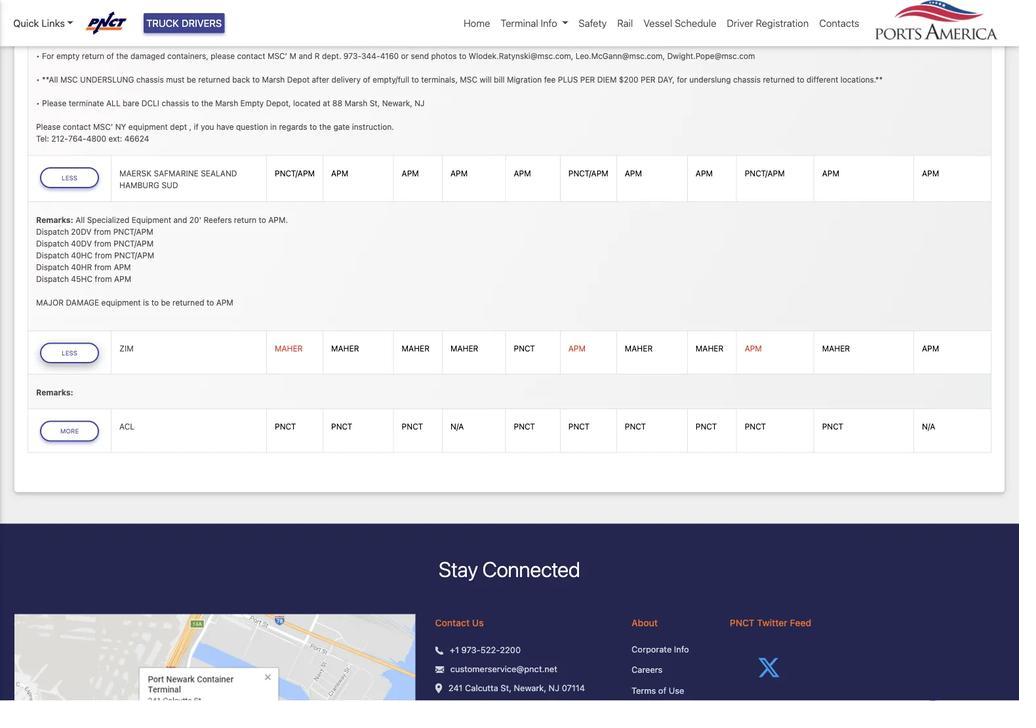 Task type: locate. For each thing, give the bounding box(es) containing it.
remarks: inside remarks: all specialized equipment and 20' reefers return to apm. dispatch 20dv from pnct/apm dispatch 40dv from pnct/apm dispatch 40hc from pnct/apm dispatch 40hr from apm dispatch 45hc from apm
[[36, 215, 73, 224]]

0 vertical spatial 973-
[[344, 52, 362, 61]]

st, down "customerservice@pnct.net" link
[[501, 683, 512, 693]]

of right delivery
[[363, 75, 370, 84]]

4160
[[380, 52, 399, 61]]

newark, down empty/full
[[382, 99, 412, 108]]

please up "tel:"
[[36, 122, 61, 132]]

• for •  for empty return of the damaged containers, please contact msc' m and r dept. 973-344-4160 or send photos  to wlodek.ratynski@msc.com, leo.mcgann@msc.com, dwight.pope@msc.com
[[36, 52, 40, 61]]

prior
[[250, 28, 267, 37]]

please
[[42, 28, 66, 37], [42, 99, 66, 108], [36, 122, 61, 132]]

from
[[93, 4, 110, 14], [94, 227, 111, 236], [94, 239, 111, 248], [95, 250, 112, 260], [94, 262, 112, 271], [95, 274, 112, 283]]

msc
[[60, 75, 78, 84], [460, 75, 478, 84]]

1 horizontal spatial per
[[641, 75, 656, 84]]

1 remarks: from the top
[[36, 215, 73, 224]]

• for • please check with msc-eqc for the gen-set availability prior sending drivers to terminal for the reefer shipments**
[[36, 28, 40, 37]]

twitter
[[757, 617, 788, 628]]

marsh up depot,
[[262, 75, 285, 84]]

2 remarks: from the top
[[36, 388, 73, 397]]

msc' inside please contact msc' ny equipment dept , if you have question in regards to the gate instruction. tel: 212-764-4800 ext: 46624
[[93, 122, 113, 132]]

0 vertical spatial contact
[[237, 52, 265, 61]]

0 horizontal spatial nj
[[415, 99, 425, 108]]

equipment left is
[[101, 298, 141, 307]]

1 horizontal spatial info
[[674, 644, 689, 654]]

3 dispatch from the top
[[36, 239, 69, 248]]

the down the msc-
[[116, 52, 128, 61]]

contact up 764- at left
[[63, 122, 91, 132]]

per left day,
[[641, 75, 656, 84]]

to
[[329, 28, 336, 37], [459, 52, 467, 61], [252, 75, 260, 84], [412, 75, 419, 84], [797, 75, 805, 84], [191, 99, 199, 108], [310, 122, 317, 132], [259, 215, 266, 224], [151, 298, 159, 307], [207, 298, 214, 307]]

and
[[299, 52, 313, 61], [173, 215, 187, 224]]

0 horizontal spatial msc
[[60, 75, 78, 84]]

1 vertical spatial less
[[62, 349, 77, 357]]

of up the underslung
[[107, 52, 114, 61]]

tel:
[[36, 134, 49, 143]]

0 horizontal spatial contact
[[63, 122, 91, 132]]

1 horizontal spatial st,
[[501, 683, 512, 693]]

msc' up 4800
[[93, 122, 113, 132]]

newark,
[[382, 99, 412, 108], [514, 683, 546, 693]]

0 vertical spatial of
[[107, 52, 114, 61]]

1 horizontal spatial nj
[[549, 683, 560, 693]]

1 vertical spatial be
[[161, 298, 170, 307]]

0 vertical spatial nj
[[415, 99, 425, 108]]

apm
[[331, 169, 348, 178], [402, 169, 419, 178], [451, 169, 468, 178], [514, 169, 531, 178], [625, 169, 642, 178], [696, 169, 713, 178], [822, 169, 840, 178], [922, 169, 939, 178], [114, 262, 131, 271], [114, 274, 131, 283], [216, 298, 233, 307], [569, 344, 586, 353], [745, 344, 762, 353], [922, 344, 939, 353]]

returned right is
[[173, 298, 204, 307]]

1 vertical spatial please
[[42, 99, 66, 108]]

contact down • please check with msc-eqc for the gen-set availability prior sending drivers to terminal for the reefer shipments**
[[237, 52, 265, 61]]

marsh up have
[[215, 99, 238, 108]]

info right the terminal
[[541, 17, 557, 29]]

marsh right 88
[[345, 99, 368, 108]]

dispatch left 40hr
[[36, 262, 69, 271]]

0 vertical spatial equipment
[[128, 122, 168, 132]]

nj
[[415, 99, 425, 108], [549, 683, 560, 693]]

leo.mcgann@msc.com,
[[576, 52, 665, 61]]

0 vertical spatial newark,
[[382, 99, 412, 108]]

1 maher from the left
[[275, 344, 303, 353]]

973-
[[344, 52, 362, 61], [461, 645, 481, 655]]

1 • from the top
[[36, 28, 40, 37]]

less button down 764- at left
[[40, 167, 99, 188]]

6 dispatch from the top
[[36, 274, 69, 283]]

2 per from the left
[[641, 75, 656, 84]]

please up for
[[42, 28, 66, 37]]

fee
[[544, 75, 556, 84]]

be
[[187, 75, 196, 84], [161, 298, 170, 307]]

1 vertical spatial 973-
[[461, 645, 481, 655]]

returned left different
[[763, 75, 795, 84]]

of
[[107, 52, 114, 61], [363, 75, 370, 84], [659, 686, 667, 695]]

• up "tel:"
[[36, 99, 40, 108]]

dept.
[[322, 52, 341, 61]]

contacts
[[820, 17, 860, 29]]

equipment inside please contact msc' ny equipment dept , if you have question in regards to the gate instruction. tel: 212-764-4800 ext: 46624
[[128, 122, 168, 132]]

remarks: for remarks: all specialized equipment and 20' reefers return to apm. dispatch 20dv from pnct/apm dispatch 40dv from pnct/apm dispatch 40hc from pnct/apm dispatch 40hr from apm dispatch 45hc from apm
[[36, 215, 73, 224]]

terms of use
[[632, 686, 684, 695]]

3 • from the top
[[36, 75, 40, 84]]

remarks: for remarks:
[[36, 388, 73, 397]]

contact us
[[435, 617, 484, 628]]

0 horizontal spatial msc'
[[93, 122, 113, 132]]

msc right **all
[[60, 75, 78, 84]]

4 dispatch from the top
[[36, 250, 69, 260]]

2 less from the top
[[62, 349, 77, 357]]

0 horizontal spatial return
[[82, 52, 104, 61]]

1 horizontal spatial for
[[371, 28, 381, 37]]

1 horizontal spatial n/a
[[922, 422, 936, 431]]

be right must
[[187, 75, 196, 84]]

45hc
[[71, 274, 92, 283]]

customerservice@pnct.net link
[[451, 663, 557, 676]]

less for zim
[[62, 349, 77, 357]]

remarks: up more
[[36, 388, 73, 397]]

please down **all
[[42, 99, 66, 108]]

dispatch
[[36, 4, 69, 14], [36, 227, 69, 236], [36, 239, 69, 248], [36, 250, 69, 260], [36, 262, 69, 271], [36, 274, 69, 283]]

1 horizontal spatial 973-
[[461, 645, 481, 655]]

+1 973-522-2200
[[450, 645, 521, 655]]

1 vertical spatial contact
[[63, 122, 91, 132]]

per left diem at the top of the page
[[580, 75, 595, 84]]

from right 40dv on the left top
[[94, 239, 111, 248]]

1 horizontal spatial msc'
[[268, 52, 287, 61]]

1 vertical spatial remarks:
[[36, 388, 73, 397]]

1 dispatch from the top
[[36, 4, 69, 14]]

and left 20'
[[173, 215, 187, 224]]

• left for
[[36, 52, 40, 61]]

0 vertical spatial remarks:
[[36, 215, 73, 224]]

msc' left m
[[268, 52, 287, 61]]

1 vertical spatial less button
[[40, 343, 99, 364]]

maersk
[[119, 169, 152, 178]]

1 vertical spatial return
[[234, 215, 257, 224]]

from right 40hr
[[94, 262, 112, 271]]

different
[[807, 75, 839, 84]]

reefer
[[397, 28, 419, 37]]

return down the "with"
[[82, 52, 104, 61]]

about
[[632, 617, 658, 628]]

0 vertical spatial please
[[42, 28, 66, 37]]

2 • from the top
[[36, 52, 40, 61]]

gen-
[[177, 28, 195, 37]]

driver
[[727, 17, 754, 29]]

less button
[[40, 167, 99, 188], [40, 343, 99, 364]]

chassis right underslung
[[733, 75, 761, 84]]

• left **all
[[36, 75, 40, 84]]

the inside please contact msc' ny equipment dept , if you have question in regards to the gate instruction. tel: 212-764-4800 ext: 46624
[[319, 122, 331, 132]]

gate
[[334, 122, 350, 132]]

2 horizontal spatial for
[[677, 75, 687, 84]]

1 vertical spatial nj
[[549, 683, 560, 693]]

2 less button from the top
[[40, 343, 99, 364]]

for right day,
[[677, 75, 687, 84]]

0 vertical spatial and
[[299, 52, 313, 61]]

2 vertical spatial of
[[659, 686, 667, 695]]

0 vertical spatial less button
[[40, 167, 99, 188]]

1 horizontal spatial and
[[299, 52, 313, 61]]

maher
[[275, 344, 303, 353], [331, 344, 359, 353], [402, 344, 430, 353], [451, 344, 478, 353], [625, 344, 653, 353], [696, 344, 724, 353], [822, 344, 850, 353]]

1 less button from the top
[[40, 167, 99, 188]]

and inside remarks: all specialized equipment and 20' reefers return to apm. dispatch 20dv from pnct/apm dispatch 40dv from pnct/apm dispatch 40hc from pnct/apm dispatch 40hr from apm dispatch 45hc from apm
[[173, 215, 187, 224]]

newark, down "customerservice@pnct.net" link
[[514, 683, 546, 693]]

n/a
[[451, 422, 464, 431], [922, 422, 936, 431]]

st, up instruction.
[[370, 99, 380, 108]]

0 horizontal spatial for
[[151, 28, 161, 37]]

equipment
[[128, 122, 168, 132], [101, 298, 141, 307]]

1 vertical spatial msc'
[[93, 122, 113, 132]]

0 horizontal spatial and
[[173, 215, 187, 224]]

msc left will
[[460, 75, 478, 84]]

0 horizontal spatial 973-
[[344, 52, 362, 61]]

vessel schedule link
[[638, 10, 722, 36]]

please
[[211, 52, 235, 61]]

dispatch up links
[[36, 4, 69, 14]]

contacts link
[[814, 10, 865, 36]]

2 n/a from the left
[[922, 422, 936, 431]]

2 msc from the left
[[460, 75, 478, 84]]

bare
[[123, 99, 139, 108]]

stay connected
[[439, 556, 580, 581]]

located
[[293, 99, 321, 108]]

and left r
[[299, 52, 313, 61]]

0 vertical spatial less
[[62, 174, 77, 181]]

at
[[323, 99, 330, 108]]

less for maersk safmarine sealand hamburg sud
[[62, 174, 77, 181]]

maersk safmarine sealand hamburg sud
[[119, 169, 237, 190]]

dispatch left 20dv
[[36, 227, 69, 236]]

1 horizontal spatial return
[[234, 215, 257, 224]]

1 horizontal spatial newark,
[[514, 683, 546, 693]]

less down damage
[[62, 349, 77, 357]]

drivers
[[301, 28, 326, 37]]

0 vertical spatial st,
[[370, 99, 380, 108]]

for
[[42, 52, 54, 61]]

1 horizontal spatial marsh
[[262, 75, 285, 84]]

nj left '07114'
[[549, 683, 560, 693]]

contact
[[435, 617, 470, 628]]

calcutta
[[465, 683, 498, 693]]

pnct twitter feed
[[730, 617, 812, 628]]

0 horizontal spatial n/a
[[451, 422, 464, 431]]

1 vertical spatial and
[[173, 215, 187, 224]]

• for • please terminate all bare dcli chassis to the marsh empty depot, located at 88 marsh st, newark, nj
[[36, 99, 40, 108]]

0 horizontal spatial st,
[[370, 99, 380, 108]]

less down 764- at left
[[62, 174, 77, 181]]

availability
[[209, 28, 247, 37]]

info up careers "link"
[[674, 644, 689, 654]]

be right is
[[161, 298, 170, 307]]

equipment up 46624
[[128, 122, 168, 132]]

for right eqc
[[151, 28, 161, 37]]

1 horizontal spatial msc
[[460, 75, 478, 84]]

terminal
[[338, 28, 368, 37]]

0 vertical spatial be
[[187, 75, 196, 84]]

0 vertical spatial msc'
[[268, 52, 287, 61]]

damaged
[[130, 52, 165, 61]]

0 vertical spatial info
[[541, 17, 557, 29]]

pnct
[[112, 4, 134, 14], [514, 344, 535, 353], [275, 422, 296, 431], [331, 422, 353, 431], [402, 422, 423, 431], [514, 422, 535, 431], [569, 422, 590, 431], [625, 422, 646, 431], [696, 422, 717, 431], [745, 422, 766, 431], [822, 422, 844, 431], [730, 617, 755, 628]]

shipments**
[[422, 28, 467, 37]]

please for check
[[42, 28, 66, 37]]

0 horizontal spatial newark,
[[382, 99, 412, 108]]

1 less from the top
[[62, 174, 77, 181]]

less button for zim
[[40, 343, 99, 364]]

major damage equipment is to be returned to apm
[[36, 298, 233, 307]]

connected
[[483, 556, 580, 581]]

bill
[[494, 75, 505, 84]]

less button down damage
[[40, 343, 99, 364]]

for right terminal
[[371, 28, 381, 37]]

0 horizontal spatial info
[[541, 17, 557, 29]]

1 horizontal spatial be
[[187, 75, 196, 84]]

terminate
[[69, 99, 104, 108]]

dispatch 40fr from pnct
[[36, 4, 134, 14]]

2 maher from the left
[[331, 344, 359, 353]]

chassis
[[136, 75, 164, 84], [733, 75, 761, 84], [162, 99, 189, 108]]

1 vertical spatial of
[[363, 75, 370, 84]]

241 calcutta st, newark, nj 07114 link
[[449, 682, 585, 695]]

us
[[472, 617, 484, 628]]

dispatch left 40dv on the left top
[[36, 239, 69, 248]]

1 per from the left
[[580, 75, 595, 84]]

dispatch up 'major' at top
[[36, 274, 69, 283]]

marsh
[[262, 75, 285, 84], [215, 99, 238, 108], [345, 99, 368, 108]]

nj down the terminals, on the left top of page
[[415, 99, 425, 108]]

the left gate
[[319, 122, 331, 132]]

973- right +1
[[461, 645, 481, 655]]

info for terminal info
[[541, 17, 557, 29]]

0 horizontal spatial per
[[580, 75, 595, 84]]

depot,
[[266, 99, 291, 108]]

sealand
[[201, 169, 237, 178]]

underslung
[[80, 75, 134, 84]]

• left links
[[36, 28, 40, 37]]

remarks: left "all"
[[36, 215, 73, 224]]

4 • from the top
[[36, 99, 40, 108]]

973- right dept. at the top
[[344, 52, 362, 61]]

day,
[[658, 75, 675, 84]]

the left gen-
[[163, 28, 175, 37]]

dispatch left 40hc
[[36, 250, 69, 260]]

return right reefers
[[234, 215, 257, 224]]

0 vertical spatial return
[[82, 52, 104, 61]]

1 vertical spatial info
[[674, 644, 689, 654]]

2 vertical spatial please
[[36, 122, 61, 132]]

dcli
[[142, 99, 159, 108]]

of left use
[[659, 686, 667, 695]]



Task type: describe. For each thing, give the bounding box(es) containing it.
terms of use link
[[632, 684, 710, 697]]

5 maher from the left
[[625, 344, 653, 353]]

quick links link
[[13, 16, 73, 30]]

less button for maersk safmarine sealand hamburg sud
[[40, 167, 99, 188]]

4 maher from the left
[[451, 344, 478, 353]]

drivers
[[182, 17, 222, 29]]

1 vertical spatial st,
[[501, 683, 512, 693]]

241
[[449, 683, 463, 693]]

please contact msc' ny equipment dept , if you have question in regards to the gate instruction. tel: 212-764-4800 ext: 46624
[[36, 122, 394, 143]]

photos
[[431, 52, 457, 61]]

973- inside 'link'
[[461, 645, 481, 655]]

from right 40hc
[[95, 250, 112, 260]]

the left reefer
[[383, 28, 395, 37]]

0 horizontal spatial of
[[107, 52, 114, 61]]

you
[[201, 122, 214, 132]]

1 msc from the left
[[60, 75, 78, 84]]

terminal
[[501, 17, 538, 29]]

please inside please contact msc' ny equipment dept , if you have question in regards to the gate instruction. tel: 212-764-4800 ext: 46624
[[36, 122, 61, 132]]

links
[[42, 17, 65, 29]]

corporate
[[632, 644, 672, 654]]

,
[[189, 122, 192, 132]]

344-
[[361, 52, 380, 61]]

46624
[[124, 134, 149, 143]]

ny
[[115, 122, 126, 132]]

+1
[[450, 645, 459, 655]]

customerservice@pnct.net
[[451, 664, 557, 674]]

from right 45hc in the top left of the page
[[95, 274, 112, 283]]

from down "specialized"
[[94, 227, 111, 236]]

2 dispatch from the top
[[36, 227, 69, 236]]

contact inside please contact msc' ny equipment dept , if you have question in regards to the gate instruction. tel: 212-764-4800 ext: 46624
[[63, 122, 91, 132]]

vessel schedule
[[644, 17, 717, 29]]

hamburg
[[119, 181, 159, 190]]

empty
[[56, 52, 80, 61]]

send
[[411, 52, 429, 61]]

corporate info link
[[632, 643, 710, 656]]

the up you
[[201, 99, 213, 108]]

vessel
[[644, 17, 672, 29]]

major
[[36, 298, 64, 307]]

check
[[69, 28, 91, 37]]

migration
[[507, 75, 542, 84]]

1 vertical spatial newark,
[[514, 683, 546, 693]]

• **all msc underslung chassis must be returned back to marsh depot after delivery of empty/full to terminals, msc will bill migration fee plus per diem $200 per day, for underslung chassis returned to different locations.**
[[36, 75, 883, 84]]

1 n/a from the left
[[451, 422, 464, 431]]

with
[[93, 28, 109, 37]]

40hc
[[71, 250, 93, 260]]

home
[[464, 17, 490, 29]]

+1 973-522-2200 link
[[450, 644, 521, 657]]

more button
[[40, 421, 99, 442]]

eqc
[[132, 28, 148, 37]]

careers
[[632, 665, 663, 675]]

in
[[270, 122, 277, 132]]

2 horizontal spatial of
[[659, 686, 667, 695]]

764-
[[68, 134, 86, 143]]

safety
[[579, 17, 607, 29]]

• for • **all msc underslung chassis must be returned back to marsh depot after delivery of empty/full to terminals, msc will bill migration fee plus per diem $200 per day, for underslung chassis returned to different locations.**
[[36, 75, 40, 84]]

quick links
[[13, 17, 65, 29]]

if
[[194, 122, 199, 132]]

•  for empty return of the damaged containers, please contact msc' m and r dept. 973-344-4160 or send photos  to wlodek.ratynski@msc.com, leo.mcgann@msc.com, dwight.pope@msc.com
[[36, 52, 755, 61]]

0 horizontal spatial be
[[161, 298, 170, 307]]

have
[[216, 122, 234, 132]]

6 maher from the left
[[696, 344, 724, 353]]

4800
[[86, 134, 106, 143]]

acl
[[119, 422, 135, 431]]

7 maher from the left
[[822, 344, 850, 353]]

underslung
[[690, 75, 731, 84]]

safmarine
[[154, 169, 199, 178]]

please for terminate
[[42, 99, 66, 108]]

zim
[[119, 344, 134, 353]]

88
[[332, 99, 342, 108]]

truck
[[146, 17, 179, 29]]

from right 40fr
[[93, 4, 110, 14]]

truck drivers
[[146, 17, 222, 29]]

truck drivers link
[[144, 13, 225, 33]]

or
[[401, 52, 409, 61]]

sud
[[162, 181, 178, 190]]

quick
[[13, 17, 39, 29]]

5 dispatch from the top
[[36, 262, 69, 271]]

40fr
[[71, 4, 91, 14]]

20dv
[[71, 227, 92, 236]]

all
[[106, 99, 121, 108]]

2 horizontal spatial marsh
[[345, 99, 368, 108]]

containers,
[[167, 52, 208, 61]]

chassis up dcli
[[136, 75, 164, 84]]

driver registration
[[727, 17, 809, 29]]

locations.**
[[841, 75, 883, 84]]

522-
[[481, 645, 500, 655]]

return inside remarks: all specialized equipment and 20' reefers return to apm. dispatch 20dv from pnct/apm dispatch 40dv from pnct/apm dispatch 40hc from pnct/apm dispatch 40hr from apm dispatch 45hc from apm
[[234, 215, 257, 224]]

to inside please contact msc' ny equipment dept , if you have question in regards to the gate instruction. tel: 212-764-4800 ext: 46624
[[310, 122, 317, 132]]

wlodek.ratynski@msc.com,
[[469, 52, 574, 61]]

info for corporate info
[[674, 644, 689, 654]]

damage
[[66, 298, 99, 307]]

returned down please
[[198, 75, 230, 84]]

• please terminate all bare dcli chassis to the marsh empty depot, located at 88 marsh st, newark, nj
[[36, 99, 425, 108]]

set
[[195, 28, 207, 37]]

212-
[[51, 134, 68, 143]]

after
[[312, 75, 329, 84]]

40dv
[[71, 239, 92, 248]]

reefers
[[204, 215, 232, 224]]

chassis down must
[[162, 99, 189, 108]]

$200
[[619, 75, 639, 84]]

20'
[[189, 215, 201, 224]]

msc-
[[111, 28, 132, 37]]

m
[[290, 52, 297, 61]]

diem
[[597, 75, 617, 84]]

remarks: all specialized equipment and 20' reefers return to apm. dispatch 20dv from pnct/apm dispatch 40dv from pnct/apm dispatch 40hc from pnct/apm dispatch 40hr from apm dispatch 45hc from apm
[[36, 215, 288, 283]]

to inside remarks: all specialized equipment and 20' reefers return to apm. dispatch 20dv from pnct/apm dispatch 40dv from pnct/apm dispatch 40hc from pnct/apm dispatch 40hr from apm dispatch 45hc from apm
[[259, 215, 266, 224]]

1 vertical spatial equipment
[[101, 298, 141, 307]]

back
[[232, 75, 250, 84]]

depot
[[287, 75, 310, 84]]

1 horizontal spatial contact
[[237, 52, 265, 61]]

safety link
[[574, 10, 612, 36]]

1 horizontal spatial of
[[363, 75, 370, 84]]

3 maher from the left
[[402, 344, 430, 353]]

0 horizontal spatial marsh
[[215, 99, 238, 108]]

dwight.pope@msc.com
[[667, 52, 755, 61]]

terminals,
[[421, 75, 458, 84]]

registration
[[756, 17, 809, 29]]

driver registration link
[[722, 10, 814, 36]]



Task type: vqa. For each thing, say whether or not it's contained in the screenshot.
first MAHER from left
yes



